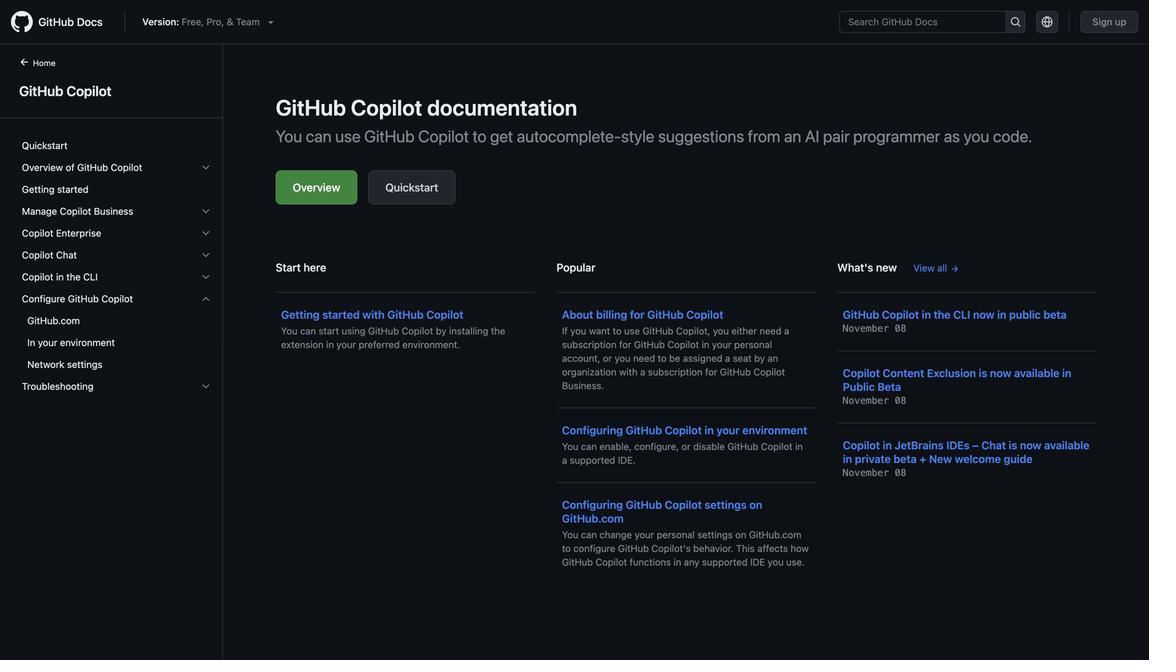 Task type: locate. For each thing, give the bounding box(es) containing it.
an left ai
[[784, 127, 802, 146]]

november for copilot
[[843, 395, 889, 406]]

2 configure github copilot element from the top
[[11, 310, 222, 376]]

0 vertical spatial by
[[436, 325, 447, 337]]

1 vertical spatial supported
[[702, 557, 748, 568]]

the inside dropdown button
[[66, 271, 81, 283]]

1 horizontal spatial an
[[784, 127, 802, 146]]

configuring for configuring github copilot settings on github.com
[[562, 499, 623, 512]]

1 horizontal spatial the
[[491, 325, 505, 337]]

0 vertical spatial settings
[[67, 359, 102, 370]]

1 vertical spatial getting
[[281, 308, 320, 321]]

get
[[490, 127, 513, 146]]

your down using
[[337, 339, 356, 350]]

the down all
[[934, 308, 951, 321]]

affects
[[758, 543, 788, 554]]

select language: current language is english image
[[1042, 16, 1053, 27]]

started for getting started with github copilot you can start using github copilot by installing the extension in your preferred environment.
[[322, 308, 360, 321]]

configuring inside configuring github copilot in your environment you can enable, configure, or disable github copilot in a supported ide.
[[562, 424, 623, 437]]

0 vertical spatial quickstart link
[[16, 135, 217, 157]]

your inside configuring github copilot settings on github.com you can change your personal settings on github.com to configure github copilot's behavior. this affects how github copilot functions in any supported ide you use.
[[635, 529, 654, 541]]

2 november from the top
[[843, 395, 889, 406]]

need
[[760, 325, 782, 337], [633, 353, 655, 364]]

business.
[[562, 380, 604, 391]]

beta inside "copilot in jetbrains ides – chat is now available in private beta + new welcome guide november 08"
[[894, 453, 917, 466]]

github inside dropdown button
[[68, 293, 99, 305]]

in inside copilot content exclusion is now available in public beta november 08
[[1063, 367, 1072, 380]]

overview
[[22, 162, 63, 173], [293, 181, 340, 194]]

started up start
[[322, 308, 360, 321]]

2 08 from the top
[[895, 395, 907, 406]]

settings inside network settings link
[[67, 359, 102, 370]]

0 horizontal spatial an
[[768, 353, 779, 364]]

1 horizontal spatial personal
[[734, 339, 772, 350]]

1 vertical spatial use
[[625, 325, 640, 337]]

1 vertical spatial cli
[[954, 308, 971, 321]]

can up configure
[[581, 529, 597, 541]]

can inside github copilot documentation you can use github copilot to get autocomplete-style suggestions from an ai pair programmer as you code.
[[306, 127, 332, 146]]

0 horizontal spatial environment
[[60, 337, 115, 348]]

november down public
[[843, 395, 889, 406]]

public
[[1010, 308, 1041, 321]]

0 vertical spatial 08
[[895, 323, 907, 334]]

0 horizontal spatial subscription
[[562, 339, 617, 350]]

0 horizontal spatial cli
[[83, 271, 98, 283]]

is right "exclusion"
[[979, 367, 988, 380]]

chat
[[56, 249, 77, 261], [982, 439, 1007, 452]]

github inside 'link'
[[19, 83, 63, 99]]

as
[[944, 127, 961, 146]]

3 november 08 element from the top
[[843, 467, 907, 479]]

08 for copilot
[[895, 323, 907, 334]]

copilot enterprise button
[[16, 222, 217, 244]]

personal inside configuring github copilot settings on github.com you can change your personal settings on github.com to configure github copilot's behavior. this affects how github copilot functions in any supported ide you use.
[[657, 529, 695, 541]]

sc 9kayk9 0 image inside copilot enterprise dropdown button
[[201, 228, 211, 239]]

2 horizontal spatial github.com
[[749, 529, 802, 541]]

beta
[[1044, 308, 1067, 321], [894, 453, 917, 466]]

personal
[[734, 339, 772, 350], [657, 529, 695, 541]]

4 sc 9kayk9 0 image from the top
[[201, 294, 211, 305]]

0 horizontal spatial need
[[633, 353, 655, 364]]

configuring up enable,
[[562, 424, 623, 437]]

2 horizontal spatial the
[[934, 308, 951, 321]]

1 horizontal spatial chat
[[982, 439, 1007, 452]]

0 vertical spatial use
[[335, 127, 361, 146]]

suggestions
[[658, 127, 745, 146]]

november up content
[[843, 323, 889, 334]]

version: free, pro, & team
[[142, 16, 260, 27]]

1 horizontal spatial started
[[322, 308, 360, 321]]

1 november from the top
[[843, 323, 889, 334]]

need right the either
[[760, 325, 782, 337]]

is
[[979, 367, 988, 380], [1009, 439, 1018, 452]]

3 sc 9kayk9 0 image from the top
[[201, 250, 211, 261]]

available
[[1015, 367, 1060, 380], [1045, 439, 1090, 452]]

seat
[[733, 353, 752, 364]]

on
[[750, 499, 763, 512], [736, 529, 747, 541]]

copilot's
[[652, 543, 691, 554]]

1 vertical spatial or
[[682, 441, 691, 452]]

configure
[[22, 293, 65, 305]]

copilot in the cli button
[[16, 266, 217, 288]]

0 horizontal spatial quickstart
[[22, 140, 68, 151]]

new
[[876, 261, 897, 274]]

business
[[94, 206, 133, 217]]

need left be
[[633, 353, 655, 364]]

0 vertical spatial with
[[363, 308, 385, 321]]

supported down behavior.
[[702, 557, 748, 568]]

use down billing
[[625, 325, 640, 337]]

style
[[621, 127, 655, 146]]

0 vertical spatial november 08 element
[[843, 323, 907, 334]]

chat inside "copilot in jetbrains ides – chat is now available in private beta + new welcome guide november 08"
[[982, 439, 1007, 452]]

3 november from the top
[[843, 467, 889, 479]]

can inside configuring github copilot settings on github.com you can change your personal settings on github.com to configure github copilot's behavior. this affects how github copilot functions in any supported ide you use.
[[581, 529, 597, 541]]

to left get
[[473, 127, 487, 146]]

sc 9kayk9 0 image for copilot chat
[[201, 250, 211, 261]]

copilot inside copilot content exclusion is now available in public beta november 08
[[843, 367, 880, 380]]

how
[[791, 543, 809, 554]]

0 vertical spatial available
[[1015, 367, 1060, 380]]

overview inside the overview of github copilot "dropdown button"
[[22, 162, 63, 173]]

cli
[[83, 271, 98, 283], [954, 308, 971, 321]]

configure github copilot element
[[11, 288, 222, 376], [11, 310, 222, 376]]

0 horizontal spatial supported
[[570, 455, 616, 466]]

0 vertical spatial an
[[784, 127, 802, 146]]

configuring up change
[[562, 499, 623, 512]]

sc 9kayk9 0 image inside the overview of github copilot "dropdown button"
[[201, 162, 211, 173]]

can up the extension
[[300, 325, 316, 337]]

sign up
[[1093, 16, 1127, 27]]

to down billing
[[613, 325, 622, 337]]

personal up copilot's at bottom
[[657, 529, 695, 541]]

0 vertical spatial environment
[[60, 337, 115, 348]]

content
[[883, 367, 925, 380]]

0 vertical spatial getting
[[22, 184, 55, 195]]

personal inside about billing for github copilot if you want to use github copilot, you either need a subscription for github copilot in your personal account, or you need to be assigned a seat by an organization  with a subscription for github copilot business.
[[734, 339, 772, 350]]

network settings
[[27, 359, 102, 370]]

2 configuring from the top
[[562, 499, 623, 512]]

0 vertical spatial personal
[[734, 339, 772, 350]]

can up the overview link
[[306, 127, 332, 146]]

1 horizontal spatial or
[[682, 441, 691, 452]]

1 sc 9kayk9 0 image from the top
[[201, 206, 211, 217]]

november inside copilot content exclusion is now available in public beta november 08
[[843, 395, 889, 406]]

0 vertical spatial on
[[750, 499, 763, 512]]

configuring inside configuring github copilot settings on github.com you can change your personal settings on github.com to configure github copilot's behavior. this affects how github copilot functions in any supported ide you use.
[[562, 499, 623, 512]]

november 08 element up content
[[843, 323, 907, 334]]

1 vertical spatial on
[[736, 529, 747, 541]]

by up the environment. at the left bottom of page
[[436, 325, 447, 337]]

you up configure
[[562, 529, 579, 541]]

1 vertical spatial subscription
[[648, 366, 703, 378]]

copilot inside copilot in the cli dropdown button
[[22, 271, 53, 283]]

the up configure github copilot on the top
[[66, 271, 81, 283]]

a right the either
[[785, 325, 790, 337]]

can inside configuring github copilot in your environment you can enable, configure, or disable github copilot in a supported ide.
[[581, 441, 597, 452]]

chat inside dropdown button
[[56, 249, 77, 261]]

sc 9kayk9 0 image for copilot in the cli
[[201, 272, 211, 283]]

start
[[276, 261, 301, 274]]

now
[[974, 308, 995, 321], [991, 367, 1012, 380], [1020, 439, 1042, 452]]

copilot inside copilot chat dropdown button
[[22, 249, 53, 261]]

08 for content
[[895, 395, 907, 406]]

1 configure github copilot element from the top
[[11, 288, 222, 376]]

1 horizontal spatial beta
[[1044, 308, 1067, 321]]

0 horizontal spatial the
[[66, 271, 81, 283]]

sc 9kayk9 0 image inside copilot chat dropdown button
[[201, 250, 211, 261]]

triangle down image
[[265, 16, 276, 27]]

sc 9kayk9 0 image inside "manage copilot business" dropdown button
[[201, 206, 211, 217]]

0 horizontal spatial with
[[363, 308, 385, 321]]

0 vertical spatial started
[[57, 184, 89, 195]]

sc 9kayk9 0 image inside copilot in the cli dropdown button
[[201, 272, 211, 283]]

view all
[[914, 262, 948, 274]]

2 vertical spatial november 08 element
[[843, 467, 907, 479]]

08 up content
[[895, 323, 907, 334]]

you down affects
[[768, 557, 784, 568]]

2 sc 9kayk9 0 image from the top
[[201, 228, 211, 239]]

github.com up change
[[562, 512, 624, 525]]

0 vertical spatial november
[[843, 323, 889, 334]]

an
[[784, 127, 802, 146], [768, 353, 779, 364]]

in
[[27, 337, 35, 348]]

troubleshooting button
[[16, 376, 217, 398]]

cli up configure github copilot on the top
[[83, 271, 98, 283]]

overview inside the overview link
[[293, 181, 340, 194]]

subscription up account,
[[562, 339, 617, 350]]

1 vertical spatial beta
[[894, 453, 917, 466]]

copilot inside "manage copilot business" dropdown button
[[60, 206, 91, 217]]

1 configuring from the top
[[562, 424, 623, 437]]

3 08 from the top
[[895, 467, 907, 479]]

your up 'assigned' at the right bottom of the page
[[712, 339, 732, 350]]

1 vertical spatial github.com
[[562, 512, 624, 525]]

november 08 element
[[843, 323, 907, 334], [843, 395, 907, 406], [843, 467, 907, 479]]

welcome
[[955, 453, 1001, 466]]

sc 9kayk9 0 image
[[201, 206, 211, 217], [201, 272, 211, 283]]

sc 9kayk9 0 image for configure github copilot
[[201, 294, 211, 305]]

in inside about billing for github copilot if you want to use github copilot, you either need a subscription for github copilot in your personal account, or you need to be assigned a seat by an organization  with a subscription for github copilot business.
[[702, 339, 710, 350]]

08 inside copilot content exclusion is now available in public beta november 08
[[895, 395, 907, 406]]

ai
[[805, 127, 820, 146]]

2 vertical spatial github.com
[[749, 529, 802, 541]]

1 vertical spatial started
[[322, 308, 360, 321]]

0 horizontal spatial by
[[436, 325, 447, 337]]

docs
[[77, 15, 103, 28]]

0 vertical spatial now
[[974, 308, 995, 321]]

november down "private"
[[843, 467, 889, 479]]

public
[[843, 380, 875, 393]]

configure github copilot element containing configure github copilot
[[11, 288, 222, 376]]

1 vertical spatial the
[[934, 308, 951, 321]]

chat right –
[[982, 439, 1007, 452]]

cli down view all "link"
[[954, 308, 971, 321]]

home
[[33, 58, 56, 68]]

up
[[1116, 16, 1127, 27]]

1 horizontal spatial getting
[[281, 308, 320, 321]]

with up using
[[363, 308, 385, 321]]

1 vertical spatial with
[[619, 366, 638, 378]]

0 horizontal spatial chat
[[56, 249, 77, 261]]

08 inside "copilot in jetbrains ides – chat is now available in private beta + new welcome guide november 08"
[[895, 467, 907, 479]]

None search field
[[840, 11, 1026, 33]]

november 08 element down the beta
[[843, 395, 907, 406]]

you up the extension
[[281, 325, 298, 337]]

0 horizontal spatial overview
[[22, 162, 63, 173]]

0 vertical spatial cli
[[83, 271, 98, 283]]

1 vertical spatial quickstart link
[[369, 170, 456, 205]]

github.com
[[27, 315, 80, 326], [562, 512, 624, 525], [749, 529, 802, 541]]

sc 9kayk9 0 image inside configure github copilot dropdown button
[[201, 294, 211, 305]]

0 vertical spatial is
[[979, 367, 988, 380]]

getting inside getting started with github copilot you can start using github copilot by installing the extension in your preferred environment.
[[281, 308, 320, 321]]

08 down jetbrains
[[895, 467, 907, 479]]

chat down copilot enterprise
[[56, 249, 77, 261]]

overview of github copilot button
[[16, 157, 217, 179]]

1 vertical spatial overview
[[293, 181, 340, 194]]

or
[[603, 353, 612, 364], [682, 441, 691, 452]]

1 horizontal spatial environment
[[743, 424, 808, 437]]

5 sc 9kayk9 0 image from the top
[[201, 381, 211, 392]]

you
[[964, 127, 990, 146], [571, 325, 587, 337], [713, 325, 729, 337], [615, 353, 631, 364], [768, 557, 784, 568]]

your up functions
[[635, 529, 654, 541]]

github.com up affects
[[749, 529, 802, 541]]

with inside about billing for github copilot if you want to use github copilot, you either need a subscription for github copilot in your personal account, or you need to be assigned a seat by an organization  with a subscription for github copilot business.
[[619, 366, 638, 378]]

cli inside dropdown button
[[83, 271, 98, 283]]

november for github
[[843, 323, 889, 334]]

beta right public
[[1044, 308, 1067, 321]]

2 vertical spatial now
[[1020, 439, 1042, 452]]

github.com down configure
[[27, 315, 80, 326]]

by inside getting started with github copilot you can start using github copilot by installing the extension in your preferred environment.
[[436, 325, 447, 337]]

quickstart
[[22, 140, 68, 151], [386, 181, 439, 194]]

started down of on the top left
[[57, 184, 89, 195]]

an right seat
[[768, 353, 779, 364]]

copilot
[[67, 83, 112, 99], [351, 94, 423, 120], [418, 127, 469, 146], [111, 162, 142, 173], [60, 206, 91, 217], [22, 228, 53, 239], [22, 249, 53, 261], [22, 271, 53, 283], [101, 293, 133, 305], [427, 308, 464, 321], [687, 308, 724, 321], [882, 308, 920, 321], [402, 325, 433, 337], [668, 339, 699, 350], [754, 366, 785, 378], [843, 367, 880, 380], [665, 424, 702, 437], [843, 439, 880, 452], [761, 441, 793, 452], [665, 499, 702, 512], [596, 557, 627, 568]]

08
[[895, 323, 907, 334], [895, 395, 907, 406], [895, 467, 907, 479]]

with right organization
[[619, 366, 638, 378]]

1 horizontal spatial with
[[619, 366, 638, 378]]

1 horizontal spatial on
[[750, 499, 763, 512]]

0 horizontal spatial is
[[979, 367, 988, 380]]

now up guide
[[1020, 439, 1042, 452]]

1 vertical spatial an
[[768, 353, 779, 364]]

1 08 from the top
[[895, 323, 907, 334]]

the inside getting started with github copilot you can start using github copilot by installing the extension in your preferred environment.
[[491, 325, 505, 337]]

1 horizontal spatial quickstart link
[[369, 170, 456, 205]]

your right the in
[[38, 337, 57, 348]]

getting up the extension
[[281, 308, 320, 321]]

to inside configuring github copilot settings on github.com you can change your personal settings on github.com to configure github copilot's behavior. this affects how github copilot functions in any supported ide you use.
[[562, 543, 571, 554]]

private
[[855, 453, 891, 466]]

now left public
[[974, 308, 995, 321]]

github
[[38, 15, 74, 28], [19, 83, 63, 99], [276, 94, 346, 120], [364, 127, 415, 146], [77, 162, 108, 173], [68, 293, 99, 305], [388, 308, 424, 321], [648, 308, 684, 321], [843, 308, 880, 321], [368, 325, 399, 337], [643, 325, 674, 337], [634, 339, 665, 350], [720, 366, 751, 378], [626, 424, 662, 437], [728, 441, 759, 452], [626, 499, 662, 512], [618, 543, 649, 554], [562, 557, 593, 568]]

if
[[562, 325, 568, 337]]

1 horizontal spatial supported
[[702, 557, 748, 568]]

installing
[[449, 325, 489, 337]]

or up organization
[[603, 353, 612, 364]]

by right seat
[[755, 353, 765, 364]]

sc 9kayk9 0 image
[[201, 162, 211, 173], [201, 228, 211, 239], [201, 250, 211, 261], [201, 294, 211, 305], [201, 381, 211, 392]]

started inside getting started link
[[57, 184, 89, 195]]

sc 9kayk9 0 image for troubleshooting
[[201, 381, 211, 392]]

beta left +
[[894, 453, 917, 466]]

1 horizontal spatial is
[[1009, 439, 1018, 452]]

preferred
[[359, 339, 400, 350]]

2 sc 9kayk9 0 image from the top
[[201, 272, 211, 283]]

you left enable,
[[562, 441, 579, 452]]

started inside getting started with github copilot you can start using github copilot by installing the extension in your preferred environment.
[[322, 308, 360, 321]]

available inside "copilot in jetbrains ides – chat is now available in private beta + new welcome guide november 08"
[[1045, 439, 1090, 452]]

1 vertical spatial available
[[1045, 439, 1090, 452]]

2 november 08 element from the top
[[843, 395, 907, 406]]

can inside getting started with github copilot you can start using github copilot by installing the extension in your preferred environment.
[[300, 325, 316, 337]]

0 horizontal spatial github.com
[[27, 315, 80, 326]]

1 vertical spatial environment
[[743, 424, 808, 437]]

08 down the beta
[[895, 395, 907, 406]]

use inside github copilot documentation you can use github copilot to get autocomplete-style suggestions from an ai pair programmer as you code.
[[335, 127, 361, 146]]

your up "disable"
[[717, 424, 740, 437]]

or left "disable"
[[682, 441, 691, 452]]

cli inside github copilot in the cli now in public beta november 08
[[954, 308, 971, 321]]

started
[[57, 184, 89, 195], [322, 308, 360, 321]]

1 horizontal spatial overview
[[293, 181, 340, 194]]

1 horizontal spatial need
[[760, 325, 782, 337]]

you up the overview link
[[276, 127, 302, 146]]

2 vertical spatial november
[[843, 467, 889, 479]]

configuring for configuring github copilot in your environment
[[562, 424, 623, 437]]

Search GitHub Docs search field
[[840, 12, 1006, 32]]

you left the either
[[713, 325, 729, 337]]

1 vertical spatial by
[[755, 353, 765, 364]]

documentation
[[427, 94, 578, 120]]

for down 'assigned' at the right bottom of the page
[[705, 366, 718, 378]]

in inside getting started with github copilot you can start using github copilot by installing the extension in your preferred environment.
[[326, 339, 334, 350]]

is up guide
[[1009, 439, 1018, 452]]

1 vertical spatial november 08 element
[[843, 395, 907, 406]]

sc 9kayk9 0 image for overview of github copilot
[[201, 162, 211, 173]]

github inside github copilot in the cli now in public beta november 08
[[843, 308, 880, 321]]

copilot chat
[[22, 249, 77, 261]]

this
[[736, 543, 755, 554]]

copilot inside the overview of github copilot "dropdown button"
[[111, 162, 142, 173]]

getting inside github copilot "element"
[[22, 184, 55, 195]]

getting
[[22, 184, 55, 195], [281, 308, 320, 321]]

programmer
[[854, 127, 941, 146]]

to left configure
[[562, 543, 571, 554]]

1 vertical spatial now
[[991, 367, 1012, 380]]

available inside copilot content exclusion is now available in public beta november 08
[[1015, 367, 1060, 380]]

november
[[843, 323, 889, 334], [843, 395, 889, 406], [843, 467, 889, 479]]

1 horizontal spatial use
[[625, 325, 640, 337]]

november inside github copilot in the cli now in public beta november 08
[[843, 323, 889, 334]]

1 sc 9kayk9 0 image from the top
[[201, 162, 211, 173]]

1 vertical spatial personal
[[657, 529, 695, 541]]

you right as
[[964, 127, 990, 146]]

home link
[[14, 57, 78, 70]]

1 vertical spatial 08
[[895, 395, 907, 406]]

in inside copilot in the cli dropdown button
[[56, 271, 64, 283]]

about
[[562, 308, 594, 321]]

1 horizontal spatial cli
[[954, 308, 971, 321]]

to
[[473, 127, 487, 146], [613, 325, 622, 337], [658, 353, 667, 364], [562, 543, 571, 554]]

0 vertical spatial beta
[[1044, 308, 1067, 321]]

overview for overview
[[293, 181, 340, 194]]

overview link
[[276, 170, 358, 205]]

supported down enable,
[[570, 455, 616, 466]]

manage copilot business
[[22, 206, 133, 217]]

getting up manage
[[22, 184, 55, 195]]

the right the "installing"
[[491, 325, 505, 337]]

about billing for github copilot if you want to use github copilot, you either need a subscription for github copilot in your personal account, or you need to be assigned a seat by an organization  with a subscription for github copilot business.
[[562, 308, 790, 391]]

getting for getting started with github copilot you can start using github copilot by installing the extension in your preferred environment.
[[281, 308, 320, 321]]

personal down the either
[[734, 339, 772, 350]]

0 vertical spatial or
[[603, 353, 612, 364]]

1 november 08 element from the top
[[843, 323, 907, 334]]

for right billing
[[630, 308, 645, 321]]

1 vertical spatial quickstart
[[386, 181, 439, 194]]

1 vertical spatial configuring
[[562, 499, 623, 512]]

0 horizontal spatial use
[[335, 127, 361, 146]]

you
[[276, 127, 302, 146], [281, 325, 298, 337], [562, 441, 579, 452], [562, 529, 579, 541]]

0 horizontal spatial beta
[[894, 453, 917, 466]]

sc 9kayk9 0 image inside troubleshooting dropdown button
[[201, 381, 211, 392]]

github copilot link
[[16, 81, 206, 101]]

0 vertical spatial for
[[630, 308, 645, 321]]

use up the overview link
[[335, 127, 361, 146]]

a left seat
[[725, 353, 731, 364]]

your inside about billing for github copilot if you want to use github copilot, you either need a subscription for github copilot in your personal account, or you need to be assigned a seat by an organization  with a subscription for github copilot business.
[[712, 339, 732, 350]]

08 inside github copilot in the cli now in public beta november 08
[[895, 323, 907, 334]]

november 08 element down "private"
[[843, 467, 907, 479]]

now right "exclusion"
[[991, 367, 1012, 380]]

a left ide.
[[562, 455, 567, 466]]

0 vertical spatial sc 9kayk9 0 image
[[201, 206, 211, 217]]

subscription down be
[[648, 366, 703, 378]]

1 vertical spatial chat
[[982, 439, 1007, 452]]

can left enable,
[[581, 441, 597, 452]]

for down billing
[[619, 339, 632, 350]]

disable
[[694, 441, 725, 452]]

by
[[436, 325, 447, 337], [755, 353, 765, 364]]

either
[[732, 325, 757, 337]]

0 vertical spatial chat
[[56, 249, 77, 261]]

1 horizontal spatial by
[[755, 353, 765, 364]]

0 vertical spatial configuring
[[562, 424, 623, 437]]

copilot inside github copilot in the cli now in public beta november 08
[[882, 308, 920, 321]]



Task type: vqa. For each thing, say whether or not it's contained in the screenshot.
'GitHub' within github codespaces gpu limited beta update august 24
no



Task type: describe. For each thing, give the bounding box(es) containing it.
is inside copilot content exclusion is now available in public beta november 08
[[979, 367, 988, 380]]

enterprise
[[56, 228, 101, 239]]

november 08 element for content
[[843, 395, 907, 406]]

an inside about billing for github copilot if you want to use github copilot, you either need a subscription for github copilot in your personal account, or you need to be assigned a seat by an organization  with a subscription for github copilot business.
[[768, 353, 779, 364]]

of
[[66, 162, 75, 173]]

network
[[27, 359, 64, 370]]

github inside "dropdown button"
[[77, 162, 108, 173]]

to inside github copilot documentation you can use github copilot to get autocomplete-style suggestions from an ai pair programmer as you code.
[[473, 127, 487, 146]]

configuring github copilot in your environment you can enable, configure, or disable github copilot in a supported ide.
[[562, 424, 808, 466]]

you inside github copilot documentation you can use github copilot to get autocomplete-style suggestions from an ai pair programmer as you code.
[[964, 127, 990, 146]]

copilot inside "copilot in jetbrains ides – chat is now available in private beta + new welcome guide november 08"
[[843, 439, 880, 452]]

a inside configuring github copilot in your environment you can enable, configure, or disable github copilot in a supported ide.
[[562, 455, 567, 466]]

copilot inside configure github copilot dropdown button
[[101, 293, 133, 305]]

beta inside github copilot in the cli now in public beta november 08
[[1044, 308, 1067, 321]]

behavior.
[[694, 543, 734, 554]]

your inside getting started with github copilot you can start using github copilot by installing the extension in your preferred environment.
[[337, 339, 356, 350]]

sc 9kayk9 0 image for manage copilot business
[[201, 206, 211, 217]]

or inside configuring github copilot in your environment you can enable, configure, or disable github copilot in a supported ide.
[[682, 441, 691, 452]]

jetbrains
[[895, 439, 944, 452]]

manage
[[22, 206, 57, 217]]

popular
[[557, 261, 596, 274]]

getting started
[[22, 184, 89, 195]]

by inside about billing for github copilot if you want to use github copilot, you either need a subscription for github copilot in your personal account, or you need to be assigned a seat by an organization  with a subscription for github copilot business.
[[755, 353, 765, 364]]

2 vertical spatial settings
[[698, 529, 733, 541]]

quickstart inside github copilot "element"
[[22, 140, 68, 151]]

1 horizontal spatial subscription
[[648, 366, 703, 378]]

be
[[670, 353, 681, 364]]

manage copilot business button
[[16, 201, 217, 222]]

autocomplete-
[[517, 127, 621, 146]]

github docs
[[38, 15, 103, 28]]

troubleshooting
[[22, 381, 94, 392]]

environment.
[[403, 339, 460, 350]]

ides
[[947, 439, 970, 452]]

view all link
[[914, 261, 960, 275]]

use inside about billing for github copilot if you want to use github copilot, you either need a subscription for github copilot in your personal account, or you need to be assigned a seat by an organization  with a subscription for github copilot business.
[[625, 325, 640, 337]]

organization
[[562, 366, 617, 378]]

to left be
[[658, 353, 667, 364]]

use.
[[787, 557, 805, 568]]

start here
[[276, 261, 326, 274]]

november 08 element for in
[[843, 467, 907, 479]]

you inside configuring github copilot settings on github.com you can change your personal settings on github.com to configure github copilot's behavior. this affects how github copilot functions in any supported ide you use.
[[768, 557, 784, 568]]

november 08 element for copilot
[[843, 323, 907, 334]]

pair
[[823, 127, 850, 146]]

configure github copilot button
[[16, 288, 217, 310]]

github copilot element
[[0, 55, 223, 659]]

github copilot
[[19, 83, 112, 99]]

configure github copilot
[[22, 293, 133, 305]]

github docs link
[[11, 11, 114, 33]]

you inside configuring github copilot settings on github.com you can change your personal settings on github.com to configure github copilot's behavior. this affects how github copilot functions in any supported ide you use.
[[562, 529, 579, 541]]

you inside configuring github copilot in your environment you can enable, configure, or disable github copilot in a supported ide.
[[562, 441, 579, 452]]

copilot chat button
[[16, 244, 217, 266]]

using
[[342, 325, 366, 337]]

0 vertical spatial need
[[760, 325, 782, 337]]

sign up link
[[1081, 11, 1139, 33]]

search image
[[1011, 16, 1022, 27]]

configure
[[574, 543, 616, 554]]

november inside "copilot in jetbrains ides – chat is now available in private beta + new welcome guide november 08"
[[843, 467, 889, 479]]

in inside configuring github copilot settings on github.com you can change your personal settings on github.com to configure github copilot's behavior. this affects how github copilot functions in any supported ide you use.
[[674, 557, 682, 568]]

supported inside configuring github copilot settings on github.com you can change your personal settings on github.com to configure github copilot's behavior. this affects how github copilot functions in any supported ide you use.
[[702, 557, 748, 568]]

assigned
[[683, 353, 723, 364]]

environment inside configuring github copilot in your environment you can enable, configure, or disable github copilot in a supported ide.
[[743, 424, 808, 437]]

1 vertical spatial for
[[619, 339, 632, 350]]

copilot in the cli
[[22, 271, 98, 283]]

configuring github copilot settings on github.com you can change your personal settings on github.com to configure github copilot's behavior. this affects how github copilot functions in any supported ide you use.
[[562, 499, 809, 568]]

now inside github copilot in the cli now in public beta november 08
[[974, 308, 995, 321]]

exclusion
[[927, 367, 977, 380]]

github.com link
[[16, 310, 217, 332]]

getting started link
[[16, 179, 217, 201]]

1 horizontal spatial github.com
[[562, 512, 624, 525]]

0 horizontal spatial quickstart link
[[16, 135, 217, 157]]

or inside about billing for github copilot if you want to use github copilot, you either need a subscription for github copilot in your personal account, or you need to be assigned a seat by an organization  with a subscription for github copilot business.
[[603, 353, 612, 364]]

new
[[930, 453, 953, 466]]

want
[[589, 325, 610, 337]]

–
[[973, 439, 979, 452]]

free,
[[182, 16, 204, 27]]

account,
[[562, 353, 601, 364]]

in your environment
[[27, 337, 115, 348]]

0 horizontal spatial on
[[736, 529, 747, 541]]

sc 9kayk9 0 image for copilot enterprise
[[201, 228, 211, 239]]

2 vertical spatial for
[[705, 366, 718, 378]]

view
[[914, 262, 935, 274]]

an inside github copilot documentation you can use github copilot to get autocomplete-style suggestions from an ai pair programmer as you code.
[[784, 127, 802, 146]]

enable,
[[600, 441, 632, 452]]

you right if
[[571, 325, 587, 337]]

a right organization
[[641, 366, 646, 378]]

0 vertical spatial subscription
[[562, 339, 617, 350]]

change
[[600, 529, 632, 541]]

your inside in your environment link
[[38, 337, 57, 348]]

copilot enterprise
[[22, 228, 101, 239]]

from
[[748, 127, 781, 146]]

copilot,
[[676, 325, 711, 337]]

sign
[[1093, 16, 1113, 27]]

you inside getting started with github copilot you can start using github copilot by installing the extension in your preferred environment.
[[281, 325, 298, 337]]

billing
[[596, 308, 628, 321]]

getting for getting started
[[22, 184, 55, 195]]

with inside getting started with github copilot you can start using github copilot by installing the extension in your preferred environment.
[[363, 308, 385, 321]]

environment inside configure github copilot element
[[60, 337, 115, 348]]

what's
[[838, 261, 874, 274]]

github.com inside configure github copilot element
[[27, 315, 80, 326]]

beta
[[878, 380, 902, 393]]

in your environment link
[[16, 332, 217, 354]]

now inside copilot content exclusion is now available in public beta november 08
[[991, 367, 1012, 380]]

github copilot in the cli now in public beta november 08
[[843, 308, 1067, 334]]

all
[[938, 262, 948, 274]]

here
[[304, 261, 326, 274]]

code.
[[993, 127, 1033, 146]]

copilot inside copilot enterprise dropdown button
[[22, 228, 53, 239]]

copilot in jetbrains ides – chat is now available in private beta + new welcome guide november 08
[[843, 439, 1090, 479]]

functions
[[630, 557, 671, 568]]

copilot inside github copilot 'link'
[[67, 83, 112, 99]]

overview for overview of github copilot
[[22, 162, 63, 173]]

configure,
[[635, 441, 679, 452]]

+
[[920, 453, 927, 466]]

any
[[684, 557, 700, 568]]

ide.
[[618, 455, 636, 466]]

the inside github copilot in the cli now in public beta november 08
[[934, 308, 951, 321]]

you inside github copilot documentation you can use github copilot to get autocomplete-style suggestions from an ai pair programmer as you code.
[[276, 127, 302, 146]]

is inside "copilot in jetbrains ides – chat is now available in private beta + new welcome guide november 08"
[[1009, 439, 1018, 452]]

overview of github copilot
[[22, 162, 142, 173]]

what's new
[[838, 261, 897, 274]]

team
[[236, 16, 260, 27]]

version:
[[142, 16, 179, 27]]

extension
[[281, 339, 324, 350]]

1 vertical spatial settings
[[705, 499, 747, 512]]

now inside "copilot in jetbrains ides – chat is now available in private beta + new welcome guide november 08"
[[1020, 439, 1042, 452]]

you up organization
[[615, 353, 631, 364]]

guide
[[1004, 453, 1033, 466]]

start
[[319, 325, 339, 337]]

pro,
[[207, 16, 224, 27]]

your inside configuring github copilot in your environment you can enable, configure, or disable github copilot in a supported ide.
[[717, 424, 740, 437]]

1 horizontal spatial quickstart
[[386, 181, 439, 194]]

supported inside configuring github copilot in your environment you can enable, configure, or disable github copilot in a supported ide.
[[570, 455, 616, 466]]

started for getting started
[[57, 184, 89, 195]]

configure github copilot element containing github.com
[[11, 310, 222, 376]]



